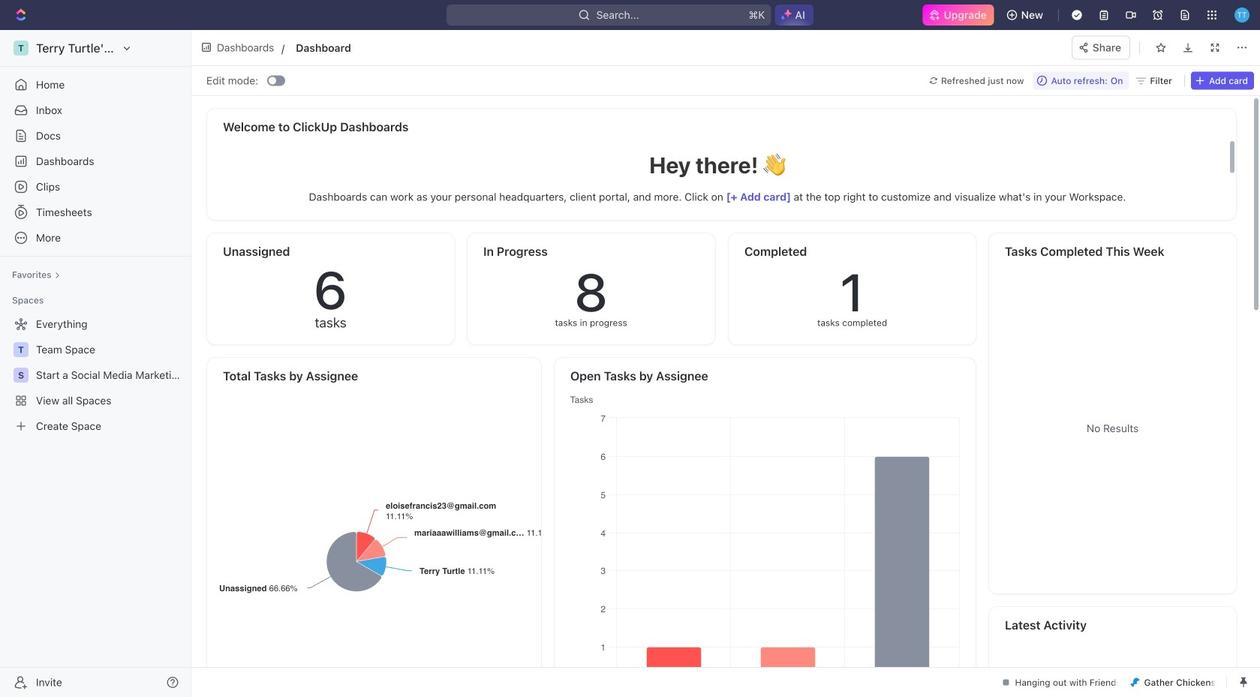 Task type: describe. For each thing, give the bounding box(es) containing it.
terry turtle's workspace, , element
[[14, 41, 29, 56]]

team space, , element
[[14, 342, 29, 357]]



Task type: locate. For each thing, give the bounding box(es) containing it.
sidebar navigation
[[0, 30, 194, 697]]

drumstick bite image
[[1131, 678, 1140, 687]]

start a social media marketing agency, , element
[[14, 368, 29, 383]]

None text field
[[296, 38, 622, 57]]

tree
[[6, 312, 185, 438]]

tree inside sidebar navigation
[[6, 312, 185, 438]]



Task type: vqa. For each thing, say whether or not it's contained in the screenshot.
6 to the left
no



